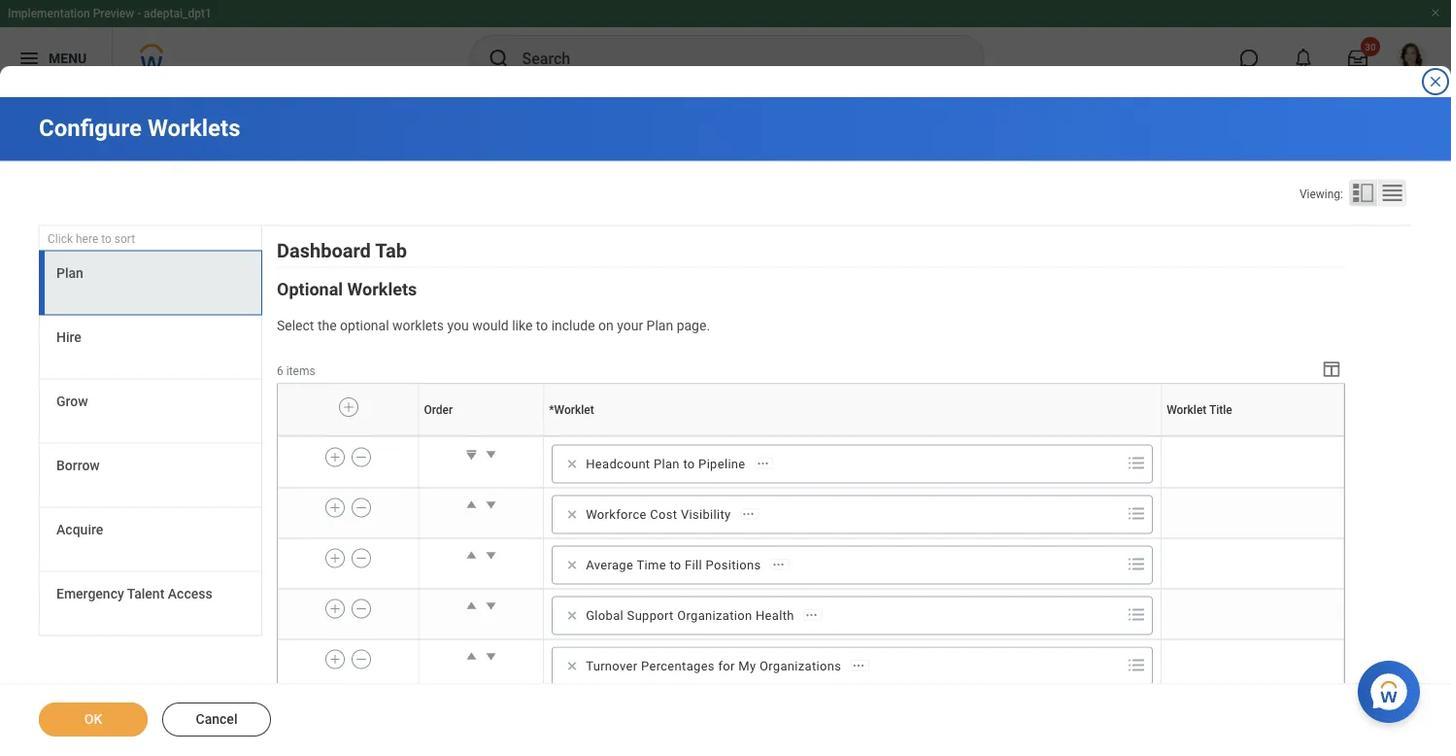 Task type: describe. For each thing, give the bounding box(es) containing it.
workforce cost visibility, press delete to clear value. option
[[559, 503, 765, 526]]

your
[[617, 317, 643, 333]]

plus image for row element containing workforce cost visibility
[[329, 499, 342, 516]]

visibility
[[681, 507, 731, 522]]

access
[[168, 586, 213, 602]]

x small image for average time to fill positions
[[563, 555, 582, 575]]

order for order worklet worklet title
[[480, 436, 482, 437]]

row element containing workforce cost visibility
[[278, 488, 1344, 538]]

fill
[[685, 558, 703, 572]]

caret up image for average time to fill positions
[[462, 546, 481, 565]]

average time to fill positions
[[586, 558, 761, 572]]

select
[[277, 317, 314, 333]]

dashboard
[[277, 240, 371, 262]]

borrow
[[56, 457, 100, 473]]

minus image for average
[[355, 549, 368, 567]]

prompts image for organizations
[[1125, 653, 1149, 677]]

notifications large image
[[1294, 49, 1314, 68]]

global
[[586, 608, 624, 623]]

minus image for turnover
[[355, 650, 368, 668]]

x small image for global support organization health
[[563, 606, 582, 625]]

would
[[472, 317, 509, 333]]

caret down image for row element containing global support organization health
[[481, 596, 501, 615]]

row element containing turnover percentages for my organizations
[[278, 639, 1344, 690]]

turnover percentages for my organizations, press delete to clear value. option
[[559, 654, 876, 678]]

*
[[549, 403, 554, 417]]

average
[[586, 558, 634, 572]]

workforce
[[586, 507, 647, 522]]

sort
[[114, 232, 135, 245]]

prompts image for workforce cost visibility
[[1125, 502, 1149, 525]]

prompts image for global support organization health
[[1125, 603, 1149, 626]]

here
[[76, 232, 98, 245]]

positions
[[706, 558, 761, 572]]

cancel button
[[162, 703, 271, 737]]

workforce cost visibility
[[586, 507, 731, 522]]

headcount plan to pipeline element
[[586, 455, 746, 473]]

viewing: option group
[[1300, 179, 1413, 210]]

caret down image for row element containing turnover percentages for my organizations
[[481, 647, 501, 666]]

to right like
[[536, 317, 548, 333]]

1 prompts image from the top
[[1125, 451, 1149, 475]]

click here to sort button
[[39, 226, 262, 251]]

related actions image for workforce cost visibility
[[742, 507, 756, 521]]

global support organization health, press delete to clear value. option
[[559, 604, 829, 627]]

viewing:
[[1300, 187, 1344, 201]]

turnover percentages for my organizations
[[586, 659, 842, 673]]

6
[[277, 364, 283, 377]]

navigation pane region
[[39, 226, 262, 641]]

adeptai_dpt1
[[144, 7, 212, 20]]

dashboard tab
[[277, 240, 407, 262]]

headcount
[[586, 457, 650, 471]]

x small image for workforce cost visibility
[[563, 505, 582, 524]]

select the optional worklets you would like to include on your plan page.
[[277, 317, 710, 333]]

pipeline
[[699, 457, 746, 471]]

minus image for global support organization health
[[355, 600, 368, 617]]

click here to sort
[[48, 232, 135, 245]]

preview
[[93, 7, 134, 20]]

1 vertical spatial plan
[[647, 317, 674, 333]]

related actions image for global support organization health
[[805, 609, 819, 622]]

1 minus image from the top
[[355, 448, 368, 466]]

worklet column header
[[544, 436, 1162, 438]]

* worklet
[[549, 403, 594, 417]]

organization
[[677, 608, 753, 623]]

average time to fill positions, press delete to clear value. option
[[559, 553, 795, 577]]

search image
[[487, 47, 511, 70]]

worklet title column header
[[1162, 436, 1344, 438]]

caret up image for turnover percentages for my organizations
[[462, 647, 481, 666]]

inbox large image
[[1349, 49, 1368, 68]]

on
[[599, 317, 614, 333]]

close environment banner image
[[1430, 7, 1442, 18]]

cost
[[650, 507, 678, 522]]

row element containing headcount plan to pipeline
[[278, 438, 1344, 488]]

order worklet worklet title
[[480, 436, 1256, 437]]

implementation
[[8, 7, 90, 20]]

caret up image
[[462, 495, 481, 514]]

ok button
[[39, 703, 148, 737]]

worklets for configure worklets
[[148, 114, 240, 142]]

hire
[[56, 329, 81, 345]]

ok
[[84, 711, 102, 727]]

caret bottom image
[[462, 444, 481, 464]]

you
[[447, 317, 469, 333]]

related actions image for average time to fill positions
[[772, 558, 786, 572]]



Task type: vqa. For each thing, say whether or not it's contained in the screenshot.
bottommost Chu
no



Task type: locate. For each thing, give the bounding box(es) containing it.
list box
[[39, 250, 262, 636]]

1 vertical spatial minus image
[[355, 650, 368, 668]]

5 row element from the top
[[278, 589, 1344, 639]]

worklet title
[[1167, 403, 1233, 417]]

profile logan mcneil element
[[1386, 37, 1440, 80]]

2 minus image from the top
[[355, 499, 368, 516]]

2 vertical spatial prompts image
[[1125, 653, 1149, 677]]

1 horizontal spatial order
[[480, 436, 482, 437]]

row element down health
[[278, 639, 1344, 690]]

x small image inside global support organization health, press delete to clear value. option
[[563, 606, 582, 625]]

1 vertical spatial related actions image
[[772, 558, 786, 572]]

to for headcount
[[683, 457, 695, 471]]

3 caret up image from the top
[[462, 647, 481, 666]]

0 vertical spatial related actions image
[[757, 457, 770, 471]]

2 plus image from the top
[[329, 549, 342, 567]]

plus image for average time to fill positions
[[329, 549, 342, 567]]

click to view/edit grid preferences image
[[1321, 358, 1343, 379]]

title
[[1210, 403, 1233, 417], [1254, 436, 1256, 437]]

0 horizontal spatial order
[[424, 403, 453, 417]]

1 x small image from the top
[[563, 454, 582, 474]]

x small image inside headcount plan to pipeline, press delete to clear value. option
[[563, 454, 582, 474]]

1 vertical spatial x small image
[[563, 555, 582, 575]]

tab
[[375, 240, 407, 262]]

optional worklets
[[277, 279, 417, 299]]

optional
[[277, 279, 343, 299]]

2 vertical spatial related actions image
[[852, 659, 866, 673]]

row element
[[278, 384, 1349, 436], [278, 438, 1344, 488], [278, 488, 1344, 538], [278, 538, 1344, 589], [278, 589, 1344, 639], [278, 639, 1344, 690]]

2 prompts image from the top
[[1125, 603, 1149, 626]]

prompts image
[[1125, 502, 1149, 525], [1125, 603, 1149, 626]]

to
[[101, 232, 112, 245], [536, 317, 548, 333], [683, 457, 695, 471], [670, 558, 682, 572]]

items
[[286, 364, 315, 377]]

0 vertical spatial order
[[424, 403, 453, 417]]

include
[[552, 317, 595, 333]]

worklets
[[148, 114, 240, 142], [347, 279, 417, 299]]

1 caret down image from the top
[[481, 495, 501, 514]]

cancel
[[196, 711, 238, 727]]

row element up organizations
[[278, 589, 1344, 639]]

turnover
[[586, 659, 638, 673]]

order
[[424, 403, 453, 417], [480, 436, 482, 437]]

caret down image for row element containing workforce cost visibility
[[481, 495, 501, 514]]

configure
[[39, 114, 142, 142]]

0 vertical spatial related actions image
[[742, 507, 756, 521]]

3 row element from the top
[[278, 488, 1344, 538]]

list box inside configure worklets main content
[[39, 250, 262, 636]]

to left fill
[[670, 558, 682, 572]]

2 vertical spatial caret up image
[[462, 647, 481, 666]]

optional
[[340, 317, 389, 333]]

headcount plan to pipeline
[[586, 457, 746, 471]]

row element down worklet column header at bottom
[[278, 488, 1344, 538]]

grow
[[56, 393, 88, 409]]

x small image left average on the left bottom
[[563, 555, 582, 575]]

1 vertical spatial order
[[480, 436, 482, 437]]

order column header
[[419, 436, 544, 438]]

1 vertical spatial related actions image
[[805, 609, 819, 622]]

2 x small image from the top
[[563, 606, 582, 625]]

0 vertical spatial minus image
[[355, 448, 368, 466]]

1 caret up image from the top
[[462, 546, 481, 565]]

0 vertical spatial plan
[[56, 265, 83, 281]]

related actions image for turnover percentages for my organizations
[[852, 659, 866, 673]]

the
[[318, 317, 337, 333]]

Toggle to Grid view radio
[[1379, 179, 1407, 206]]

list box containing plan
[[39, 250, 262, 636]]

to inside 'element'
[[683, 457, 695, 471]]

1 vertical spatial plus image
[[329, 499, 342, 516]]

0 vertical spatial prompts image
[[1125, 502, 1149, 525]]

1 vertical spatial minus image
[[355, 499, 368, 516]]

2 prompts image from the top
[[1125, 552, 1149, 576]]

x small image left workforce
[[563, 505, 582, 524]]

worklets
[[393, 317, 444, 333]]

related actions image right visibility
[[742, 507, 756, 521]]

to for average
[[670, 558, 682, 572]]

prompts image for positions
[[1125, 552, 1149, 576]]

page.
[[677, 317, 710, 333]]

order up caret bottom 'icon'
[[480, 436, 482, 437]]

caret down image
[[481, 444, 501, 464]]

plan
[[56, 265, 83, 281], [647, 317, 674, 333], [654, 457, 680, 471]]

plus image
[[329, 448, 342, 466], [329, 549, 342, 567], [329, 600, 342, 617], [329, 650, 342, 668]]

x small image inside average time to fill positions, press delete to clear value. "option"
[[563, 555, 582, 575]]

1 row element from the top
[[278, 384, 1349, 436]]

-
[[137, 7, 141, 20]]

to for click
[[101, 232, 112, 245]]

related actions image right organizations
[[852, 659, 866, 673]]

1 vertical spatial prompts image
[[1125, 552, 1149, 576]]

configure worklets dialog
[[0, 0, 1452, 754]]

0 vertical spatial prompts image
[[1125, 451, 1149, 475]]

x small image
[[563, 505, 582, 524], [563, 606, 582, 625]]

caret down image
[[481, 495, 501, 514], [481, 546, 501, 565], [481, 596, 501, 615], [481, 647, 501, 666]]

order inside row element
[[424, 403, 453, 417]]

0 horizontal spatial related actions image
[[742, 507, 756, 521]]

turnover percentages for my organizations element
[[586, 657, 842, 675]]

1 horizontal spatial related actions image
[[805, 609, 819, 622]]

related actions image right pipeline
[[757, 457, 770, 471]]

order for order
[[424, 403, 453, 417]]

x small image for turnover percentages for my organizations
[[563, 656, 582, 676]]

1 horizontal spatial related actions image
[[772, 558, 786, 572]]

0 vertical spatial x small image
[[563, 454, 582, 474]]

3 caret down image from the top
[[481, 596, 501, 615]]

related actions image for headcount plan to pipeline
[[757, 457, 770, 471]]

x small image left global
[[563, 606, 582, 625]]

1 vertical spatial prompts image
[[1125, 603, 1149, 626]]

0 vertical spatial title
[[1210, 403, 1233, 417]]

x small image for headcount plan to pipeline
[[563, 454, 582, 474]]

3 x small image from the top
[[563, 656, 582, 676]]

2 vertical spatial x small image
[[563, 656, 582, 676]]

headcount plan to pipeline, press delete to clear value. option
[[559, 452, 780, 476]]

plan down click
[[56, 265, 83, 281]]

configure worklets main content
[[0, 97, 1452, 754]]

2 minus image from the top
[[355, 650, 368, 668]]

row element up health
[[278, 538, 1344, 589]]

plus image for headcount plan to pipeline
[[329, 448, 342, 466]]

1 vertical spatial caret up image
[[462, 596, 481, 615]]

click
[[48, 232, 73, 245]]

x small image inside turnover percentages for my organizations, press delete to clear value. option
[[563, 656, 582, 676]]

my
[[739, 659, 756, 673]]

percentages
[[641, 659, 715, 673]]

worklets for optional worklets
[[347, 279, 417, 299]]

order up order column header at the bottom of the page
[[424, 403, 453, 417]]

like
[[512, 317, 533, 333]]

plan right headcount
[[654, 457, 680, 471]]

2 row element from the top
[[278, 438, 1344, 488]]

row element up worklet column header at bottom
[[278, 384, 1349, 436]]

3 minus image from the top
[[355, 600, 368, 617]]

0 vertical spatial worklets
[[148, 114, 240, 142]]

plan inside navigation pane region
[[56, 265, 83, 281]]

organizations
[[760, 659, 842, 673]]

1 vertical spatial x small image
[[563, 606, 582, 625]]

plan right your
[[647, 317, 674, 333]]

to left pipeline
[[683, 457, 695, 471]]

emergency talent access
[[56, 586, 213, 602]]

caret up image
[[462, 546, 481, 565], [462, 596, 481, 615], [462, 647, 481, 666]]

talent
[[127, 586, 165, 602]]

3 prompts image from the top
[[1125, 653, 1149, 677]]

related actions image right positions
[[772, 558, 786, 572]]

global support organization health
[[586, 608, 795, 623]]

2 vertical spatial plan
[[654, 457, 680, 471]]

3 plus image from the top
[[329, 600, 342, 617]]

1 horizontal spatial worklets
[[347, 279, 417, 299]]

worklet
[[554, 403, 594, 417], [1167, 403, 1207, 417], [851, 436, 854, 437], [1250, 436, 1254, 437]]

plus image for row element containing order
[[342, 398, 356, 416]]

to left sort
[[101, 232, 112, 245]]

row element down order worklet worklet title
[[278, 438, 1344, 488]]

related actions image inside global support organization health, press delete to clear value. option
[[805, 609, 819, 622]]

x small image left turnover
[[563, 656, 582, 676]]

1 vertical spatial title
[[1254, 436, 1256, 437]]

plus image
[[342, 398, 356, 416], [329, 499, 342, 516]]

2 vertical spatial minus image
[[355, 600, 368, 617]]

1 prompts image from the top
[[1125, 502, 1149, 525]]

0 vertical spatial caret up image
[[462, 546, 481, 565]]

6 items
[[277, 364, 315, 377]]

worklets inside optional worklets group
[[347, 279, 417, 299]]

related actions image right health
[[805, 609, 819, 622]]

1 vertical spatial worklets
[[347, 279, 417, 299]]

0 horizontal spatial related actions image
[[757, 457, 770, 471]]

1 x small image from the top
[[563, 505, 582, 524]]

6 row element from the top
[[278, 639, 1344, 690]]

2 caret down image from the top
[[481, 546, 501, 565]]

global support organization health element
[[586, 607, 795, 624]]

related actions image inside turnover percentages for my organizations, press delete to clear value. option
[[852, 659, 866, 673]]

to inside "element"
[[670, 558, 682, 572]]

emergency
[[56, 586, 124, 602]]

x small image inside "workforce cost visibility, press delete to clear value." option
[[563, 505, 582, 524]]

support
[[627, 608, 674, 623]]

prompts image
[[1125, 451, 1149, 475], [1125, 552, 1149, 576], [1125, 653, 1149, 677]]

2 horizontal spatial related actions image
[[852, 659, 866, 673]]

for
[[718, 659, 735, 673]]

1 minus image from the top
[[355, 549, 368, 567]]

row element containing average time to fill positions
[[278, 538, 1344, 589]]

0 vertical spatial x small image
[[563, 505, 582, 524]]

4 row element from the top
[[278, 538, 1344, 589]]

plan inside 'element'
[[654, 457, 680, 471]]

to inside "popup button"
[[101, 232, 112, 245]]

time
[[637, 558, 666, 572]]

minus image
[[355, 448, 368, 466], [355, 499, 368, 516], [355, 600, 368, 617]]

workforce cost visibility element
[[586, 506, 731, 523]]

workday assistant region
[[1358, 653, 1428, 723]]

x small image left headcount
[[563, 454, 582, 474]]

2 x small image from the top
[[563, 555, 582, 575]]

implementation preview -   adeptai_dpt1
[[8, 7, 212, 20]]

plus image for turnover percentages for my organizations
[[329, 650, 342, 668]]

health
[[756, 608, 795, 623]]

implementation preview -   adeptai_dpt1 banner
[[0, 0, 1452, 89]]

related actions image
[[742, 507, 756, 521], [772, 558, 786, 572], [852, 659, 866, 673]]

close configure worklets image
[[1428, 74, 1444, 89]]

2 caret up image from the top
[[462, 596, 481, 615]]

related actions image inside average time to fill positions, press delete to clear value. "option"
[[772, 558, 786, 572]]

acquire
[[56, 521, 103, 537]]

average time to fill positions element
[[586, 556, 761, 574]]

1 plus image from the top
[[329, 448, 342, 466]]

1 horizontal spatial title
[[1254, 436, 1256, 437]]

x small image
[[563, 454, 582, 474], [563, 555, 582, 575], [563, 656, 582, 676]]

row element containing global support organization health
[[278, 589, 1344, 639]]

0 horizontal spatial worklets
[[148, 114, 240, 142]]

caret down image for row element containing average time to fill positions
[[481, 546, 501, 565]]

row element containing order
[[278, 384, 1349, 436]]

minus image for workforce cost visibility
[[355, 499, 368, 516]]

0 vertical spatial plus image
[[342, 398, 356, 416]]

4 caret down image from the top
[[481, 647, 501, 666]]

0 horizontal spatial title
[[1210, 403, 1233, 417]]

Toggle to List Detail view radio
[[1350, 179, 1378, 206]]

optional worklets button
[[277, 279, 417, 299]]

optional worklets group
[[277, 277, 1349, 742]]

0 vertical spatial minus image
[[355, 549, 368, 567]]

related actions image
[[757, 457, 770, 471], [805, 609, 819, 622]]

minus image
[[355, 549, 368, 567], [355, 650, 368, 668]]

title inside row element
[[1210, 403, 1233, 417]]

4 plus image from the top
[[329, 650, 342, 668]]

configure worklets
[[39, 114, 240, 142]]



